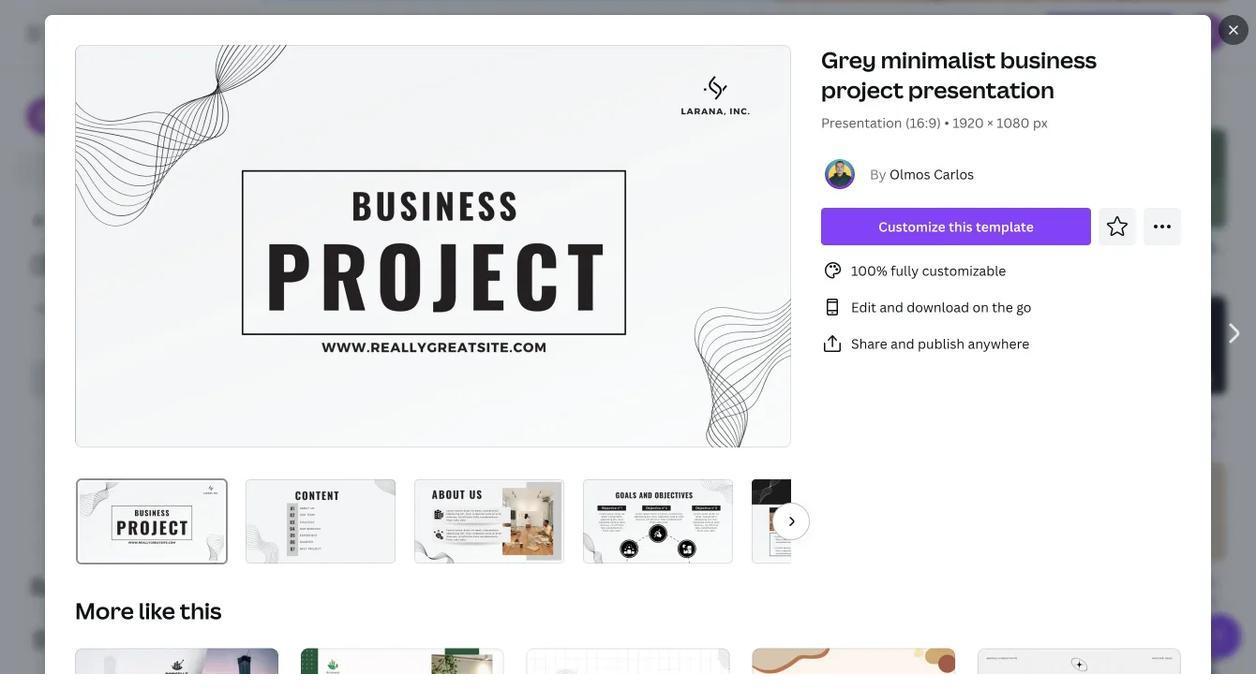 Task type: locate. For each thing, give the bounding box(es) containing it.
0 vertical spatial canva
[[112, 161, 152, 179]]

0 horizontal spatial presentation by rafiico studio
[[296, 424, 460, 440]]

price
[[767, 84, 799, 102]]

business for business cards
[[67, 442, 123, 460]]

blue minimalist business pitch deck presentation image
[[457, 463, 632, 561]]

1 horizontal spatial presentation by rafiico studio
[[1088, 425, 1252, 441]]

1 horizontal spatial studio
[[1046, 258, 1082, 274]]

by down green blobs basic simple p link
[[1160, 259, 1174, 274]]

1
[[125, 120, 131, 135]]

(16:9)
[[905, 114, 941, 132]]

mind maps link
[[30, 540, 244, 576]]

1 horizontal spatial this
[[949, 218, 973, 236]]

gray white simple modern thesis defense presentation image
[[526, 649, 730, 675]]

by inside green blobs basic simple p presentation by canva creative
[[1160, 259, 1174, 274]]

1 vertical spatial business
[[67, 442, 123, 460]]

$
[[613, 540, 619, 553]]

maps
[[103, 549, 137, 567]]

creative right care
[[835, 258, 881, 274]]

by
[[870, 165, 886, 183]]

by left hartaty
[[1160, 592, 1174, 607]]

take
[[781, 258, 805, 274]]

1 vertical spatial canva
[[1177, 259, 1210, 274]]

creative inside green blobs basic simple p presentation by canva creative
[[1213, 259, 1256, 274]]

presentation down neutral and green contemporary pitch deck image
[[296, 424, 366, 440]]

brown aesthetic group project presentation image
[[752, 649, 955, 675]]

and for edit
[[880, 299, 903, 316]]

2 creative from the left
[[1213, 259, 1256, 274]]

try canva pro
[[89, 161, 177, 179]]

1080
[[997, 114, 1030, 132]]

top level navigation element
[[165, 15, 648, 52]]

business up flyers
[[67, 442, 123, 460]]

blank
[[352, 192, 386, 210]]

download
[[907, 299, 969, 316]]

by olmos carlos
[[870, 165, 974, 183]]

presentation up "creative and minimal portfolio presentation" image
[[494, 258, 564, 274]]

presentation by rafiico studio link down neutral and green contemporary pitch deck image
[[296, 423, 460, 442]]

dark modern corporate app development startup pitch deck presentation image
[[655, 463, 830, 561]]

home
[[110, 212, 148, 230]]

black white modern museum presentation image
[[853, 629, 1028, 675]]

black and gray gradient professional presentation image
[[1051, 296, 1226, 395]]

back
[[60, 212, 90, 230]]

cards
[[127, 442, 163, 460]]

by left amit
[[566, 425, 580, 440]]

olmos carlos link
[[890, 165, 974, 183]]

presentation by rafiico studio down neutral and green contemporary pitch deck image
[[296, 424, 460, 440]]

by up "brown monochrome simple minimalist presentation template" image
[[1160, 425, 1174, 441]]

by for presentation by la-porto co 'link'
[[764, 425, 778, 440]]

1 vertical spatial and
[[891, 335, 914, 353]]

beige brown pastel  playful manhwa illustration brainstorm presentation image
[[457, 629, 632, 675]]

presentation left amit
[[494, 425, 564, 440]]

by left "la-"
[[764, 425, 778, 440]]

0 horizontal spatial creative
[[835, 258, 881, 274]]

0 vertical spatial business
[[64, 299, 120, 317]]

hartaty
[[1177, 592, 1218, 607]]

×
[[987, 114, 993, 132]]

1 horizontal spatial canva
[[1177, 259, 1210, 274]]

0 vertical spatial olmos
[[890, 165, 930, 183]]

customizable
[[922, 262, 1006, 280]]

care
[[807, 258, 833, 274]]

presentation by rafiico studio link
[[296, 423, 460, 442], [1088, 424, 1252, 443]]

porto
[[799, 425, 829, 440]]

create blank link
[[259, 129, 434, 228]]

cream neutral minimalist new business pitch deck presentation image
[[655, 129, 830, 228]]

rafiico for yellow and white modern training and development presentation image's presentation by rafiico studio link
[[1177, 425, 1213, 441]]

presentation by saga design studio
[[890, 258, 1082, 274]]

0 horizontal spatial templates
[[83, 256, 147, 274]]

and right edit
[[880, 299, 903, 316]]

grey minimalist business project presentation  - page 1 image
[[75, 44, 793, 449], [77, 480, 227, 564]]

grey minimalist business project presentation  - page 5 image
[[752, 480, 902, 564]]

1 horizontal spatial •
[[944, 114, 949, 132]]

presentation up "brown monochrome simple minimalist presentation template" image
[[1088, 425, 1158, 441]]

presentation by hartaty wijaya 
[[1088, 592, 1256, 607]]

• inside grey minimalist business project presentation presentation (16:9) • 1920 × 1080 px
[[944, 114, 949, 132]]

0 horizontal spatial presentation by rafiico studio link
[[296, 423, 460, 442]]

1 vertical spatial this
[[180, 596, 222, 626]]

0 horizontal spatial studio
[[424, 424, 460, 440]]

this right like
[[180, 596, 222, 626]]

creative down simple
[[1213, 259, 1256, 274]]

presentation up yellow and white modern training and development presentation image
[[1088, 592, 1158, 607]]

1 horizontal spatial olmos
[[890, 165, 930, 183]]

personal
[[75, 99, 131, 117]]

presentation by hartaty wijaya link
[[1088, 590, 1256, 609]]

this
[[949, 218, 973, 236], [180, 596, 222, 626]]

1 vertical spatial carlos
[[620, 258, 655, 274]]

1 horizontal spatial creative
[[1213, 259, 1256, 274]]

on
[[973, 299, 989, 316]]

0 vertical spatial and
[[880, 299, 903, 316]]

• right the free
[[102, 120, 107, 135]]

trash link
[[15, 622, 244, 660]]

list containing 100% fully customizable
[[821, 260, 1181, 355]]

debnath
[[611, 425, 658, 440]]

1 vertical spatial olmos
[[583, 258, 618, 274]]

templates
[[299, 87, 363, 105], [83, 256, 147, 274]]

by inside 'link'
[[764, 425, 778, 440]]

create
[[307, 192, 349, 210]]

templates for 17,576 templates
[[299, 87, 363, 105]]

by for 'presentation by amit debnath' link
[[566, 425, 580, 440]]

green blobs basic simple p presentation by canva creative
[[1088, 238, 1256, 274]]

1 horizontal spatial templates
[[299, 87, 363, 105]]

feature button
[[655, 74, 748, 112]]

presentation by take care creative link
[[692, 257, 881, 275]]

canva down basic
[[1177, 259, 1210, 274]]

0 horizontal spatial canva
[[112, 161, 152, 179]]

more like this
[[75, 596, 222, 626]]

all
[[64, 256, 80, 274]]

free
[[75, 120, 99, 135]]

templates right 17,576
[[299, 87, 363, 105]]

grey
[[821, 45, 876, 75]]

presentation left "la-"
[[692, 425, 762, 440]]

2 horizontal spatial studio
[[1216, 425, 1252, 441]]

edit and download on the go
[[851, 299, 1032, 316]]

presentation by olmos carlos
[[494, 258, 655, 274]]

by
[[566, 258, 580, 274], [764, 258, 778, 274], [962, 258, 976, 274], [1160, 259, 1174, 274], [368, 424, 382, 440], [566, 425, 580, 440], [764, 425, 778, 440], [1160, 425, 1174, 441], [1160, 592, 1174, 607]]

presentation
[[908, 75, 1054, 105]]

flyers link
[[30, 469, 244, 504]]

1 horizontal spatial carlos
[[934, 165, 974, 183]]

list
[[821, 260, 1181, 355]]

templates right "all"
[[83, 256, 147, 274]]

flyers
[[67, 478, 106, 495]]

more
[[75, 596, 134, 626]]

business up docs on the left of the page
[[64, 299, 120, 317]]

studio for presentation by rafiico studio link for black white problem statement brainstorm presentation image
[[424, 424, 460, 440]]

presentation for presentation by rafiico studio link for black white problem statement brainstorm presentation image
[[296, 424, 366, 440]]

prototypes
[[67, 513, 138, 531]]

presentation inside 'link'
[[692, 425, 762, 440]]

1 vertical spatial templates
[[83, 256, 147, 274]]

None search field
[[693, 15, 918, 52]]

0 horizontal spatial this
[[180, 596, 222, 626]]

100% fully customizable
[[851, 262, 1006, 280]]

0 horizontal spatial carlos
[[620, 258, 655, 274]]

• left 1920
[[944, 114, 949, 132]]

0 horizontal spatial rafiico
[[385, 424, 422, 440]]

prototypes link
[[30, 504, 244, 540]]

by down neutral and green contemporary pitch deck image
[[368, 424, 382, 440]]

presentation by rafiico studio link for black white problem statement brainstorm presentation image
[[296, 423, 460, 442]]

1 creative from the left
[[835, 258, 881, 274]]

all templates link
[[26, 247, 232, 283]]

presentation down color
[[821, 114, 902, 132]]

templates for all templates
[[83, 256, 147, 274]]

free •
[[75, 120, 107, 135]]

customize this template link
[[821, 208, 1091, 246]]

this left the template
[[949, 218, 973, 236]]

presentation by rafiico studio link up "brown monochrome simple minimalist presentation template" image
[[1088, 424, 1252, 443]]

0 vertical spatial templates
[[299, 87, 363, 105]]

to
[[93, 212, 107, 230]]

•
[[944, 114, 949, 132], [102, 120, 107, 135]]

and right share
[[891, 335, 914, 353]]

0 vertical spatial this
[[949, 218, 973, 236]]

presentation for yellow and white modern training and development presentation image's presentation by rafiico studio link
[[1088, 425, 1158, 441]]

gradient minimal portfolio proposal presentation image
[[655, 296, 830, 395]]

presentation left take
[[692, 258, 762, 274]]

by up "creative and minimal portfolio presentation" image
[[566, 258, 580, 274]]

by left take
[[764, 258, 778, 274]]

by left saga
[[962, 258, 976, 274]]

grey minimalist business project presentation presentation (16:9) • 1920 × 1080 px
[[821, 45, 1097, 132]]

1 horizontal spatial rafiico
[[1177, 425, 1213, 441]]

try
[[89, 161, 109, 179]]

carlos
[[934, 165, 974, 183], [620, 258, 655, 274]]

creative and minimal portfolio presentation image
[[457, 296, 632, 395]]

by for presentation by saga design studio link
[[962, 258, 976, 274]]

rafiico
[[385, 424, 422, 440], [1177, 425, 1213, 441]]

simple
[[1206, 238, 1250, 256]]

creative inside the presentation by take care creative link
[[835, 258, 881, 274]]

presentation down customize
[[890, 258, 960, 274]]

business for business
[[64, 299, 120, 317]]

presentation by la-porto co
[[692, 425, 846, 440]]

beige brown minimal organic creative project presentation image
[[655, 629, 830, 675]]

canva right try
[[112, 161, 152, 179]]

presentation down green
[[1088, 259, 1158, 274]]

back to home
[[60, 212, 148, 230]]

docs
[[67, 335, 99, 353]]

presentation for presentation by hartaty wijaya link
[[1088, 592, 1158, 607]]

1 horizontal spatial presentation by rafiico studio link
[[1088, 424, 1252, 443]]

17,576 templates
[[259, 87, 363, 105]]

presentation by rafiico studio up "brown monochrome simple minimalist presentation template" image
[[1088, 425, 1252, 441]]

format button
[[377, 74, 468, 112]]



Task type: describe. For each thing, give the bounding box(es) containing it.
publish
[[918, 335, 965, 353]]

grey minimalist business project presentation  - page 2 image
[[246, 480, 396, 564]]

brown monochrome simple minimalist presentation template image
[[1051, 463, 1226, 562]]

and for share
[[891, 335, 914, 353]]

p
[[1254, 238, 1256, 256]]

0 vertical spatial grey minimalist business project presentation  - page 1 image
[[75, 44, 793, 449]]

1 vertical spatial grey minimalist business project presentation  - page 1 image
[[77, 480, 227, 564]]

presentation by amit debnath link
[[494, 423, 658, 442]]

grey modern professional business project presentation image
[[75, 649, 278, 675]]

presentation by la-porto co link
[[692, 423, 846, 442]]

share and publish anywhere
[[851, 335, 1029, 353]]

studio for yellow and white modern training and development presentation image's presentation by rafiico studio link
[[1216, 425, 1252, 441]]

yellow and white modern training and development presentation image
[[1051, 630, 1226, 675]]

color button
[[840, 74, 920, 112]]

mind maps
[[67, 549, 137, 567]]

green blobs basic simple p link
[[1088, 236, 1256, 257]]

pro
[[155, 161, 177, 179]]

create blank
[[307, 192, 386, 210]]

presentation inside green blobs basic simple p presentation by canva creative
[[1088, 259, 1158, 274]]

grey minimalist business project presentation  - page 3 image
[[414, 480, 564, 564]]

minimalist
[[881, 45, 996, 75]]

presentation by olmos carlos link
[[494, 257, 655, 275]]

whiteboard link
[[30, 397, 244, 433]]

presentation inside grey minimalist business project presentation presentation (16:9) • 1920 × 1080 px
[[821, 114, 902, 132]]

1920
[[953, 114, 984, 132]]

black white problem statement brainstorm presentation image
[[259, 629, 434, 675]]

0 horizontal spatial •
[[102, 120, 107, 135]]

go
[[1016, 299, 1032, 316]]

presentation for presentation by saga design studio link
[[890, 258, 960, 274]]

canva inside green blobs basic simple p presentation by canva creative
[[1177, 259, 1210, 274]]

by for presentation by olmos carlos link
[[566, 258, 580, 274]]

all templates
[[64, 256, 147, 274]]

presentation by saga design studio link
[[890, 257, 1082, 275]]

presentation by canva creative link
[[1088, 257, 1256, 276]]

0 horizontal spatial olmos
[[583, 258, 618, 274]]

co
[[831, 425, 846, 440]]

business
[[1000, 45, 1097, 75]]

100%
[[851, 262, 887, 280]]

project
[[821, 75, 904, 105]]

business cards
[[67, 442, 163, 460]]

by for yellow and white modern training and development presentation image's presentation by rafiico studio link
[[1160, 425, 1174, 441]]

modern pitch deck presentation template image
[[853, 296, 1028, 395]]

anywhere
[[968, 335, 1029, 353]]

px
[[1033, 114, 1048, 132]]

fully
[[891, 262, 919, 280]]

canva inside button
[[112, 161, 152, 179]]

minimalist beige cream brand proposal presentation image
[[853, 129, 1028, 228]]

feature
[[666, 84, 715, 102]]

by for the presentation by take care creative link
[[764, 258, 778, 274]]

by for presentation by rafiico studio link for black white problem statement brainstorm presentation image
[[368, 424, 382, 440]]

theme button
[[560, 74, 648, 112]]

green minimalist professional business proposal presentation image
[[301, 649, 504, 675]]

customize
[[878, 218, 946, 236]]

theme
[[571, 84, 614, 102]]

by for presentation by hartaty wijaya link
[[1160, 592, 1174, 607]]

customize this template
[[878, 218, 1034, 236]]

presentation by rafiico studio for presentation by rafiico studio link for black white problem statement brainstorm presentation image
[[296, 424, 460, 440]]

back to home link
[[15, 202, 244, 240]]

mind
[[67, 549, 99, 567]]

docs link
[[30, 326, 244, 362]]

grey and black modern social media report presentation image
[[978, 649, 1181, 675]]

share
[[851, 335, 887, 353]]

17,576
[[259, 87, 296, 105]]

presentation for presentation by olmos carlos link
[[494, 258, 564, 274]]

grey minimalist business project presentation  - page 4 image
[[583, 480, 733, 564]]

presentation for 'presentation by amit debnath' link
[[494, 425, 564, 440]]

basic
[[1169, 238, 1203, 256]]

create a blank presentation element
[[259, 129, 434, 228]]

presentation by rafiico studio for yellow and white modern training and development presentation image's presentation by rafiico studio link
[[1088, 425, 1252, 441]]

grey minimalist business project presentation image
[[457, 129, 632, 228]]

format
[[388, 84, 434, 102]]

trash
[[60, 632, 94, 650]]

price button
[[756, 74, 833, 112]]

color
[[852, 84, 886, 102]]

saga
[[979, 258, 1004, 274]]

green
[[1088, 238, 1127, 256]]

business link
[[56, 291, 232, 326]]

0 vertical spatial carlos
[[934, 165, 974, 183]]

presentation for presentation by la-porto co 'link'
[[692, 425, 762, 440]]

the
[[992, 299, 1013, 316]]

rafiico for presentation by rafiico studio link for black white problem statement brainstorm presentation image
[[385, 424, 422, 440]]

business cards link
[[30, 433, 244, 469]]

la-
[[781, 425, 799, 440]]

wijaya
[[1221, 592, 1256, 607]]

amit
[[583, 425, 608, 440]]

neutral and green contemporary pitch deck image
[[259, 295, 434, 394]]

presentation for the presentation by take care creative link
[[692, 258, 762, 274]]

edit
[[851, 299, 876, 316]]

whiteboard
[[67, 406, 142, 424]]

template
[[976, 218, 1034, 236]]

presentation by rafiico studio link for yellow and white modern training and development presentation image
[[1088, 424, 1252, 443]]

design
[[1007, 258, 1044, 274]]

blobs
[[1130, 238, 1166, 256]]

presentations
[[67, 371, 155, 389]]



Task type: vqa. For each thing, say whether or not it's contained in the screenshot.
DM
no



